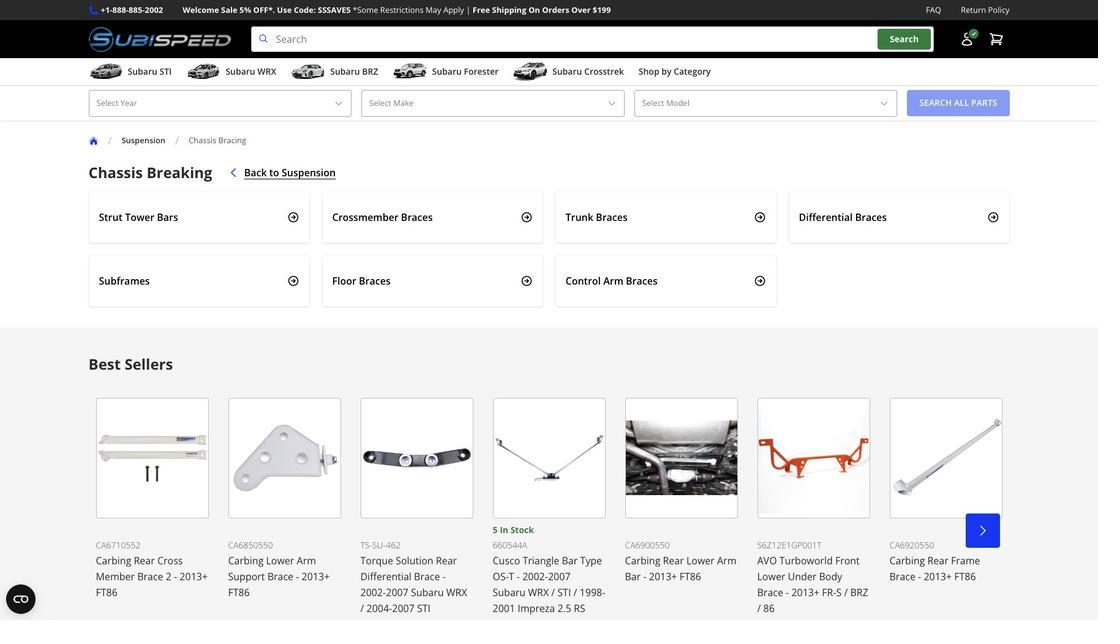 Task type: describe. For each thing, give the bounding box(es) containing it.
by
[[662, 66, 672, 77]]

arm inside control arm braces link
[[603, 274, 623, 288]]

subframes link
[[89, 255, 310, 307]]

ts-
[[360, 539, 372, 551]]

return policy link
[[961, 4, 1010, 17]]

462
[[386, 539, 401, 551]]

ca6920550
[[890, 539, 934, 551]]

+1-888-885-2002
[[101, 4, 163, 15]]

best sellers
[[89, 354, 173, 374]]

brace inside carbing rear frame brace - 2013+ ft86
[[890, 570, 916, 583]]

2002- inside 5 in stock 660544a cusco triangle bar type os-t  - 2002-2007 subaru wrx / sti / 1998- 2001 impreza 2.5 rs
[[523, 570, 548, 583]]

brace inside ca6710552 carbing rear cross member brace 2 - 2013+ ft86
[[137, 570, 163, 583]]

crossmember braces
[[332, 210, 433, 224]]

triangle
[[523, 554, 559, 568]]

rs
[[574, 602, 585, 615]]

lower inside s6z12e1gp001t avo turboworld front lower under body brace - 2013+ fr-s / brz / 86
[[757, 570, 785, 583]]

bars
[[157, 210, 178, 224]]

carbing for carbing lower arm support brace - 2013+ ft86
[[228, 554, 264, 568]]

use
[[277, 4, 292, 15]]

2013+ inside ca6850550 carbing lower arm support brace - 2013+ ft86
[[302, 570, 330, 583]]

a subaru forester thumbnail image image
[[393, 63, 427, 81]]

carbing rear lower arm bar - 2013+ ft86 image
[[625, 398, 738, 519]]

back to suspension link
[[227, 163, 336, 182]]

sti inside 'dropdown button'
[[160, 66, 172, 77]]

subaru wrx
[[226, 66, 276, 77]]

best
[[89, 354, 121, 374]]

trunk braces link
[[555, 191, 776, 243]]

carbing for carbing rear lower arm bar - 2013+ ft86
[[625, 554, 660, 568]]

under
[[788, 570, 817, 583]]

$199
[[593, 4, 611, 15]]

shipping
[[492, 4, 526, 15]]

differential inside ts-su-462 torque solution rear differential brace - 2002-2007 subaru wrx / 2004-2007 sti
[[360, 570, 412, 583]]

chassis bracing
[[189, 135, 246, 146]]

torque solution rear differential brace - 2002-2007 subaru wrx / 2004-2007 sti image
[[360, 398, 473, 519]]

bracing
[[218, 135, 246, 146]]

may
[[426, 4, 441, 15]]

ft86 inside ca6900550 carbing rear lower arm bar - 2013+ ft86
[[680, 570, 701, 583]]

body
[[819, 570, 842, 583]]

660544a
[[493, 539, 527, 551]]

2013+ inside s6z12e1gp001t avo turboworld front lower under body brace - 2013+ fr-s / brz / 86
[[792, 586, 820, 599]]

1998-
[[580, 586, 605, 599]]

braces for differential braces
[[855, 210, 887, 224]]

trunk
[[566, 210, 593, 224]]

differential inside "link"
[[799, 210, 853, 224]]

/ up 'impreza'
[[551, 586, 555, 599]]

off*.
[[253, 4, 275, 15]]

a subaru crosstrek thumbnail image image
[[513, 63, 548, 81]]

faq
[[926, 4, 941, 15]]

back to suspension
[[244, 166, 336, 179]]

sale
[[221, 4, 237, 15]]

orders
[[542, 4, 569, 15]]

ca6710552 carbing rear cross member brace 2 - 2013+ ft86
[[96, 539, 208, 599]]

wrx inside dropdown button
[[257, 66, 276, 77]]

+1-
[[101, 4, 112, 15]]

subaru for subaru crosstrek
[[552, 66, 582, 77]]

sti for torque solution rear differential brace - 2002-2007 subaru wrx / 2004-2007 sti
[[417, 602, 431, 615]]

tower
[[125, 210, 154, 224]]

/ inside ts-su-462 torque solution rear differential brace - 2002-2007 subaru wrx / 2004-2007 sti
[[360, 602, 364, 615]]

welcome
[[183, 4, 219, 15]]

ca6850550 carbing lower arm support brace - 2013+ ft86
[[228, 539, 330, 599]]

/ up breaking
[[175, 134, 179, 147]]

on
[[529, 4, 540, 15]]

return policy
[[961, 4, 1010, 15]]

crossmember
[[332, 210, 399, 224]]

sti for cusco triangle bar type os-t  - 2002-2007 subaru wrx / sti / 1998- 2001 impreza 2.5 rs
[[558, 586, 571, 599]]

fr-
[[822, 586, 836, 599]]

Select Model button
[[634, 90, 897, 117]]

front
[[835, 554, 860, 568]]

crosstrek
[[584, 66, 624, 77]]

86
[[763, 602, 775, 615]]

/ right home image
[[108, 134, 112, 147]]

|
[[466, 4, 471, 15]]

torque
[[360, 554, 393, 568]]

lower inside ca6850550 carbing lower arm support brace - 2013+ ft86
[[266, 554, 294, 568]]

avo turboworld front lower under body brace - 2013+ fr-s / brz / 86 image
[[757, 398, 870, 519]]

in
[[500, 524, 508, 536]]

over
[[571, 4, 591, 15]]

faq link
[[926, 4, 941, 17]]

0 horizontal spatial suspension
[[122, 135, 165, 146]]

ca6900550
[[625, 539, 670, 551]]

sellers
[[125, 354, 173, 374]]

welcome sale 5% off*. use code: sssave5
[[183, 4, 351, 15]]

ca6850550
[[228, 539, 273, 551]]

chassis for chassis breaking
[[89, 162, 143, 182]]

solution
[[396, 554, 433, 568]]

subaru forester button
[[393, 61, 499, 85]]

Select Year button
[[89, 90, 352, 117]]

control
[[566, 274, 601, 288]]

brace inside ca6850550 carbing lower arm support brace - 2013+ ft86
[[267, 570, 293, 583]]

ft86 inside ca6710552 carbing rear cross member brace 2 - 2013+ ft86
[[96, 586, 118, 599]]

wrx inside ts-su-462 torque solution rear differential brace - 2002-2007 subaru wrx / 2004-2007 sti
[[446, 586, 467, 599]]

strut
[[99, 210, 123, 224]]

s
[[836, 586, 842, 599]]

5 in stock 660544a cusco triangle bar type os-t  - 2002-2007 subaru wrx / sti / 1998- 2001 impreza 2.5 rs
[[493, 524, 605, 615]]

2013+ inside ca6710552 carbing rear cross member brace 2 - 2013+ ft86
[[180, 570, 208, 583]]

free
[[473, 4, 490, 15]]

ft86 inside ca6850550 carbing lower arm support brace - 2013+ ft86
[[228, 586, 250, 599]]

subaru crosstrek button
[[513, 61, 624, 85]]

subaru sti
[[128, 66, 172, 77]]

5
[[493, 524, 498, 536]]

breaking
[[147, 162, 212, 182]]

+1-888-885-2002 link
[[101, 4, 163, 17]]

- inside carbing rear frame brace - 2013+ ft86
[[918, 570, 921, 583]]

crossmember braces link
[[322, 191, 543, 243]]

open widget image
[[6, 585, 36, 614]]

subaru sti button
[[89, 61, 172, 85]]

apply
[[443, 4, 464, 15]]

home image
[[89, 136, 98, 146]]

carbing rear frame brace - 2013+ ft86 image
[[890, 398, 1002, 519]]

subaru for subaru wrx
[[226, 66, 255, 77]]

restrictions
[[380, 4, 424, 15]]

/ right s
[[844, 586, 848, 599]]

subaru inside ts-su-462 torque solution rear differential brace - 2002-2007 subaru wrx / 2004-2007 sti
[[411, 586, 444, 599]]

1 vertical spatial 2007
[[386, 586, 408, 599]]

5%
[[240, 4, 251, 15]]

member
[[96, 570, 135, 583]]



Task type: vqa. For each thing, say whether or not it's contained in the screenshot.


Task type: locate. For each thing, give the bounding box(es) containing it.
2002
[[145, 4, 163, 15]]

2 horizontal spatial lower
[[757, 570, 785, 583]]

carbing up the "support"
[[228, 554, 264, 568]]

a subaru sti thumbnail image image
[[89, 63, 123, 81]]

0 vertical spatial bar
[[562, 554, 578, 568]]

1 carbing from the left
[[96, 554, 131, 568]]

2 horizontal spatial sti
[[558, 586, 571, 599]]

shop by category button
[[639, 61, 711, 85]]

support
[[228, 570, 265, 583]]

1 vertical spatial differential
[[360, 570, 412, 583]]

sti right 2004-
[[417, 602, 431, 615]]

/ left 2004-
[[360, 602, 364, 615]]

sti inside ts-su-462 torque solution rear differential brace - 2002-2007 subaru wrx / 2004-2007 sti
[[417, 602, 431, 615]]

suspension link
[[122, 135, 175, 146], [122, 135, 165, 146]]

subaru for subaru brz
[[330, 66, 360, 77]]

chassis for chassis bracing
[[189, 135, 216, 146]]

/ left 86 on the right of page
[[757, 602, 761, 615]]

- down ca6920550
[[918, 570, 921, 583]]

os-
[[493, 570, 509, 583]]

brace down ca6920550
[[890, 570, 916, 583]]

1 vertical spatial suspension
[[282, 166, 336, 179]]

/ up rs
[[574, 586, 577, 599]]

floor braces
[[332, 274, 391, 288]]

1 horizontal spatial lower
[[687, 554, 715, 568]]

suspension
[[122, 135, 165, 146], [282, 166, 336, 179]]

s6z12e1gp001t
[[757, 539, 822, 551]]

shop by category
[[639, 66, 711, 77]]

rear inside carbing rear frame brace - 2013+ ft86
[[928, 554, 949, 568]]

- right 2
[[174, 570, 177, 583]]

1 rear from the left
[[134, 554, 155, 568]]

code:
[[294, 4, 316, 15]]

2002-
[[523, 570, 548, 583], [360, 586, 386, 599]]

arm inside ca6850550 carbing lower arm support brace - 2013+ ft86
[[297, 554, 316, 568]]

carbing rear frame brace - 2013+ ft86
[[890, 554, 980, 583]]

floor braces link
[[322, 255, 543, 307]]

search
[[890, 33, 919, 45]]

subaru for subaru forester
[[432, 66, 462, 77]]

rear left cross
[[134, 554, 155, 568]]

subaru right a subaru wrx thumbnail image
[[226, 66, 255, 77]]

subaru inside 5 in stock 660544a cusco triangle bar type os-t  - 2002-2007 subaru wrx / sti / 1998- 2001 impreza 2.5 rs
[[493, 586, 526, 599]]

3 rear from the left
[[663, 554, 684, 568]]

0 horizontal spatial sti
[[160, 66, 172, 77]]

- inside s6z12e1gp001t avo turboworld front lower under body brace - 2013+ fr-s / brz / 86
[[786, 586, 789, 599]]

to
[[269, 166, 279, 179]]

subaru for subaru sti
[[128, 66, 157, 77]]

carbing inside ca6900550 carbing rear lower arm bar - 2013+ ft86
[[625, 554, 660, 568]]

ca6900550 carbing rear lower arm bar - 2013+ ft86
[[625, 539, 737, 583]]

*some restrictions may apply | free shipping on orders over $199
[[353, 4, 611, 15]]

0 vertical spatial 2007
[[548, 570, 571, 583]]

floor
[[332, 274, 356, 288]]

1 vertical spatial sti
[[558, 586, 571, 599]]

*some
[[353, 4, 378, 15]]

ft86 inside carbing rear frame brace - 2013+ ft86
[[954, 570, 976, 583]]

1 horizontal spatial wrx
[[446, 586, 467, 599]]

subaru left the forester
[[432, 66, 462, 77]]

0 vertical spatial chassis
[[189, 135, 216, 146]]

0 horizontal spatial brz
[[362, 66, 378, 77]]

subaru down solution
[[411, 586, 444, 599]]

subaru crosstrek
[[552, 66, 624, 77]]

return
[[961, 4, 986, 15]]

a subaru brz thumbnail image image
[[291, 63, 325, 81]]

chassis
[[189, 135, 216, 146], [89, 162, 143, 182]]

rear inside ca6710552 carbing rear cross member brace 2 - 2013+ ft86
[[134, 554, 155, 568]]

2 vertical spatial sti
[[417, 602, 431, 615]]

- inside ts-su-462 torque solution rear differential brace - 2002-2007 subaru wrx / 2004-2007 sti
[[443, 570, 446, 583]]

1 vertical spatial chassis
[[89, 162, 143, 182]]

rear inside ca6900550 carbing rear lower arm bar - 2013+ ft86
[[663, 554, 684, 568]]

category
[[674, 66, 711, 77]]

1 horizontal spatial sti
[[417, 602, 431, 615]]

- left os-
[[443, 570, 446, 583]]

2002- up 2004-
[[360, 586, 386, 599]]

subaru inside dropdown button
[[432, 66, 462, 77]]

0 vertical spatial sti
[[160, 66, 172, 77]]

carbing lower arm support brace - 2013+ ft86 image
[[228, 398, 341, 519]]

0 horizontal spatial chassis
[[89, 162, 143, 182]]

wrx inside 5 in stock 660544a cusco triangle bar type os-t  - 2002-2007 subaru wrx / sti / 1998- 2001 impreza 2.5 rs
[[528, 586, 549, 599]]

subaru brz button
[[291, 61, 378, 85]]

- inside 5 in stock 660544a cusco triangle bar type os-t  - 2002-2007 subaru wrx / sti / 1998- 2001 impreza 2.5 rs
[[517, 570, 520, 583]]

2002- inside ts-su-462 torque solution rear differential brace - 2002-2007 subaru wrx / 2004-2007 sti
[[360, 586, 386, 599]]

2013+
[[180, 570, 208, 583], [302, 570, 330, 583], [649, 570, 677, 583], [924, 570, 952, 583], [792, 586, 820, 599]]

0 vertical spatial brz
[[362, 66, 378, 77]]

0 horizontal spatial 2002-
[[360, 586, 386, 599]]

2007 inside 5 in stock 660544a cusco triangle bar type os-t  - 2002-2007 subaru wrx / sti / 1998- 2001 impreza 2.5 rs
[[548, 570, 571, 583]]

3 carbing from the left
[[625, 554, 660, 568]]

2007 up 2004-
[[386, 586, 408, 599]]

sti
[[160, 66, 172, 77], [558, 586, 571, 599], [417, 602, 431, 615]]

cusco
[[493, 554, 520, 568]]

ts-su-462 torque solution rear differential brace - 2002-2007 subaru wrx / 2004-2007 sti
[[360, 539, 467, 615]]

a subaru wrx thumbnail image image
[[186, 63, 221, 81]]

0 horizontal spatial bar
[[562, 554, 578, 568]]

carbing up 'member'
[[96, 554, 131, 568]]

1 horizontal spatial 2002-
[[523, 570, 548, 583]]

differential braces link
[[789, 191, 1010, 243]]

2 horizontal spatial arm
[[717, 554, 737, 568]]

2 carbing from the left
[[228, 554, 264, 568]]

chassis breaking
[[89, 162, 212, 182]]

select make image
[[607, 99, 617, 108]]

- inside ca6850550 carbing lower arm support brace - 2013+ ft86
[[296, 570, 299, 583]]

subaru down subispeed logo
[[128, 66, 157, 77]]

bar left type
[[562, 554, 578, 568]]

control arm braces link
[[555, 255, 776, 307]]

carbing
[[96, 554, 131, 568], [228, 554, 264, 568], [625, 554, 660, 568], [890, 554, 925, 568]]

subaru down t
[[493, 586, 526, 599]]

strut tower bars
[[99, 210, 178, 224]]

chassis left bracing
[[189, 135, 216, 146]]

0 vertical spatial 2002-
[[523, 570, 548, 583]]

0 horizontal spatial arm
[[297, 554, 316, 568]]

brace inside ts-su-462 torque solution rear differential brace - 2002-2007 subaru wrx / 2004-2007 sti
[[414, 570, 440, 583]]

- right the "support"
[[296, 570, 299, 583]]

2002- down triangle on the bottom
[[523, 570, 548, 583]]

0 horizontal spatial wrx
[[257, 66, 276, 77]]

0 horizontal spatial lower
[[266, 554, 294, 568]]

carbing rear cross member brace 2 - 2013+ ft86 image
[[96, 398, 209, 519]]

cusco triangle bar type os-t  - 2002-2007 subaru wrx / sti / 1998-2001 impreza 2.5 rs image
[[493, 398, 605, 519]]

sti up 2.5
[[558, 586, 571, 599]]

1 horizontal spatial suspension
[[282, 166, 336, 179]]

0 vertical spatial differential
[[799, 210, 853, 224]]

subaru forester
[[432, 66, 499, 77]]

2
[[166, 570, 171, 583]]

brz inside s6z12e1gp001t avo turboworld front lower under body brace - 2013+ fr-s / brz / 86
[[850, 586, 868, 599]]

type
[[580, 554, 602, 568]]

0 horizontal spatial differential
[[360, 570, 412, 583]]

2 vertical spatial 2007
[[392, 602, 415, 615]]

chassis down home image
[[89, 162, 143, 182]]

2007 down solution
[[392, 602, 415, 615]]

subaru up select year image
[[330, 66, 360, 77]]

brace inside s6z12e1gp001t avo turboworld front lower under body brace - 2013+ fr-s / brz / 86
[[757, 586, 783, 599]]

Select Make button
[[361, 90, 625, 117]]

carbing inside ca6710552 carbing rear cross member brace 2 - 2013+ ft86
[[96, 554, 131, 568]]

brace right the "support"
[[267, 570, 293, 583]]

2001
[[493, 602, 515, 615]]

lower inside ca6900550 carbing rear lower arm bar - 2013+ ft86
[[687, 554, 715, 568]]

cross
[[157, 554, 183, 568]]

braces for floor braces
[[359, 274, 391, 288]]

braces for crossmember braces
[[401, 210, 433, 224]]

sti down subispeed logo
[[160, 66, 172, 77]]

search input field
[[251, 26, 934, 52]]

bar down the ca6900550
[[625, 570, 641, 583]]

select year image
[[334, 99, 344, 108]]

2013+ inside carbing rear frame brace - 2013+ ft86
[[924, 570, 952, 583]]

brace down solution
[[414, 570, 440, 583]]

rear right solution
[[436, 554, 457, 568]]

- inside ca6710552 carbing rear cross member brace 2 - 2013+ ft86
[[174, 570, 177, 583]]

1 horizontal spatial arm
[[603, 274, 623, 288]]

carbing inside ca6850550 carbing lower arm support brace - 2013+ ft86
[[228, 554, 264, 568]]

search button
[[878, 29, 931, 50]]

brz inside dropdown button
[[362, 66, 378, 77]]

2.5
[[558, 602, 571, 615]]

2007 down triangle on the bottom
[[548, 570, 571, 583]]

2013+ inside ca6900550 carbing rear lower arm bar - 2013+ ft86
[[649, 570, 677, 583]]

1 vertical spatial brz
[[850, 586, 868, 599]]

- inside ca6900550 carbing rear lower arm bar - 2013+ ft86
[[643, 570, 647, 583]]

carbing down the ca6900550
[[625, 554, 660, 568]]

back
[[244, 166, 267, 179]]

sti inside 5 in stock 660544a cusco triangle bar type os-t  - 2002-2007 subaru wrx / sti / 1998- 2001 impreza 2.5 rs
[[558, 586, 571, 599]]

2004-
[[367, 602, 392, 615]]

brz left a subaru forester thumbnail image
[[362, 66, 378, 77]]

1 horizontal spatial bar
[[625, 570, 641, 583]]

strut tower bars link
[[89, 191, 310, 243]]

sssave5
[[318, 4, 351, 15]]

1 vertical spatial bar
[[625, 570, 641, 583]]

braces inside "link"
[[855, 210, 887, 224]]

brace up 86 on the right of page
[[757, 586, 783, 599]]

subaru left crosstrek
[[552, 66, 582, 77]]

suspension up the chassis breaking
[[122, 135, 165, 146]]

carbing for carbing rear cross member brace 2 - 2013+ ft86
[[96, 554, 131, 568]]

brace
[[137, 570, 163, 583], [267, 570, 293, 583], [414, 570, 440, 583], [890, 570, 916, 583], [757, 586, 783, 599]]

ft86
[[680, 570, 701, 583], [954, 570, 976, 583], [96, 586, 118, 599], [228, 586, 250, 599]]

1 horizontal spatial brz
[[850, 586, 868, 599]]

subframes
[[99, 274, 150, 288]]

0 vertical spatial suspension
[[122, 135, 165, 146]]

su-
[[372, 539, 386, 551]]

subaru wrx button
[[186, 61, 276, 85]]

carbing inside carbing rear frame brace - 2013+ ft86
[[890, 554, 925, 568]]

button image
[[959, 32, 974, 47]]

/
[[108, 134, 112, 147], [175, 134, 179, 147], [551, 586, 555, 599], [574, 586, 577, 599], [844, 586, 848, 599], [360, 602, 364, 615], [757, 602, 761, 615]]

rear inside ts-su-462 torque solution rear differential brace - 2002-2007 subaru wrx / 2004-2007 sti
[[436, 554, 457, 568]]

stock
[[511, 524, 534, 536]]

arm
[[603, 274, 623, 288], [297, 554, 316, 568], [717, 554, 737, 568]]

bar inside ca6900550 carbing rear lower arm bar - 2013+ ft86
[[625, 570, 641, 583]]

forester
[[464, 66, 499, 77]]

arm inside ca6900550 carbing rear lower arm bar - 2013+ ft86
[[717, 554, 737, 568]]

subispeed logo image
[[89, 26, 231, 52]]

brace left 2
[[137, 570, 163, 583]]

shop
[[639, 66, 659, 77]]

chassis bracing link
[[189, 135, 256, 146]]

888-
[[112, 4, 129, 15]]

subaru inside 'dropdown button'
[[128, 66, 157, 77]]

- right t
[[517, 570, 520, 583]]

bar
[[562, 554, 578, 568], [625, 570, 641, 583]]

control arm braces
[[566, 274, 658, 288]]

rear left frame
[[928, 554, 949, 568]]

impreza
[[518, 602, 555, 615]]

s6z12e1gp001t avo turboworld front lower under body brace - 2013+ fr-s / brz / 86
[[757, 539, 868, 615]]

brz right s
[[850, 586, 868, 599]]

bar inside 5 in stock 660544a cusco triangle bar type os-t  - 2002-2007 subaru wrx / sti / 1998- 2001 impreza 2.5 rs
[[562, 554, 578, 568]]

turboworld
[[780, 554, 833, 568]]

braces for trunk braces
[[596, 210, 628, 224]]

-
[[174, 570, 177, 583], [296, 570, 299, 583], [443, 570, 446, 583], [517, 570, 520, 583], [643, 570, 647, 583], [918, 570, 921, 583], [786, 586, 789, 599]]

- down under
[[786, 586, 789, 599]]

suspension right 'to'
[[282, 166, 336, 179]]

carbing down ca6920550
[[890, 554, 925, 568]]

1 horizontal spatial differential
[[799, 210, 853, 224]]

1 vertical spatial 2002-
[[360, 586, 386, 599]]

- down the ca6900550
[[643, 570, 647, 583]]

4 carbing from the left
[[890, 554, 925, 568]]

2 horizontal spatial wrx
[[528, 586, 549, 599]]

trunk braces
[[566, 210, 628, 224]]

ca6710552
[[96, 539, 141, 551]]

subaru brz
[[330, 66, 378, 77]]

4 rear from the left
[[928, 554, 949, 568]]

rear
[[134, 554, 155, 568], [436, 554, 457, 568], [663, 554, 684, 568], [928, 554, 949, 568]]

1 horizontal spatial chassis
[[189, 135, 216, 146]]

2 rear from the left
[[436, 554, 457, 568]]

select model image
[[880, 99, 889, 108]]

rear down the ca6900550
[[663, 554, 684, 568]]



